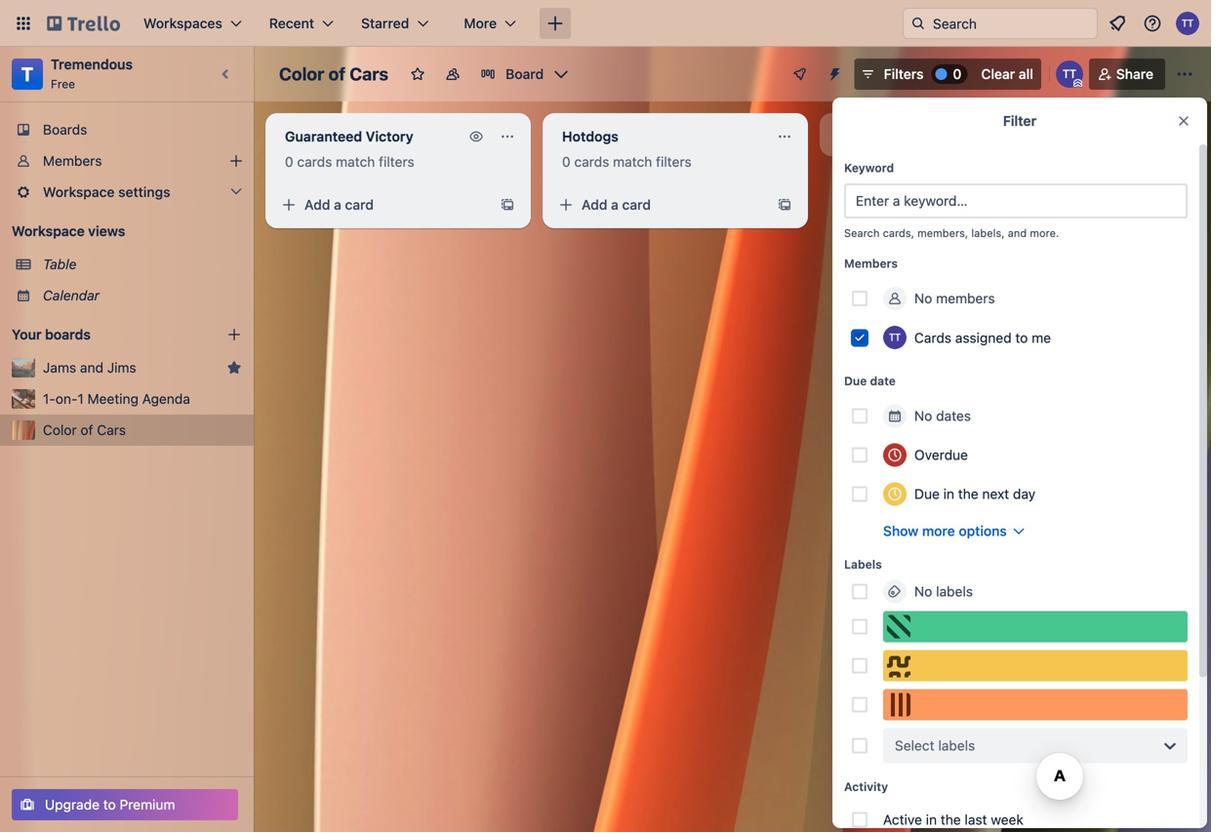 Task type: describe. For each thing, give the bounding box(es) containing it.
boards link
[[0, 114, 254, 145]]

more button
[[452, 8, 528, 39]]

1 cards from the left
[[297, 154, 332, 170]]

Hotdogs text field
[[551, 121, 765, 152]]

0 notifications image
[[1106, 12, 1130, 35]]

more
[[923, 523, 956, 539]]

0 horizontal spatial cars
[[97, 422, 126, 438]]

members,
[[918, 227, 969, 240]]

this member is an admin of this board. image
[[1074, 79, 1083, 88]]

agenda
[[142, 391, 190, 407]]

color: yellow, title: none element
[[884, 651, 1188, 682]]

recent button
[[258, 8, 346, 39]]

starred
[[361, 15, 409, 31]]

active in the last week
[[884, 812, 1024, 828]]

add board image
[[227, 327, 242, 343]]

no for no labels
[[915, 584, 933, 600]]

0 vertical spatial to
[[1016, 330, 1029, 346]]

create board or workspace image
[[546, 14, 565, 33]]

cards,
[[883, 227, 915, 240]]

all
[[1019, 66, 1034, 82]]

workspaces
[[144, 15, 222, 31]]

dates
[[937, 408, 972, 424]]

Guaranteed Victory text field
[[273, 121, 461, 152]]

starred icon image
[[227, 360, 242, 376]]

cars inside text field
[[350, 63, 389, 84]]

workspace settings
[[43, 184, 170, 200]]

color inside text field
[[279, 63, 325, 84]]

show
[[884, 523, 919, 539]]

star or unstar board image
[[410, 66, 426, 82]]

your boards with 3 items element
[[12, 323, 197, 347]]

no members
[[915, 290, 996, 307]]

1 horizontal spatial and
[[1008, 227, 1027, 240]]

workspace settings button
[[0, 177, 254, 208]]

labels for no labels
[[937, 584, 973, 600]]

primary element
[[0, 0, 1212, 47]]

1-on-1 meeting agenda
[[43, 391, 190, 407]]

1 vertical spatial of
[[81, 422, 93, 438]]

1 match from the left
[[336, 154, 375, 170]]

jams and jims link
[[43, 358, 219, 378]]

boards
[[43, 122, 87, 138]]

1 0 cards match filters from the left
[[285, 154, 415, 170]]

in for due
[[944, 486, 955, 502]]

active
[[884, 812, 923, 828]]

next
[[983, 486, 1010, 502]]

keyword
[[845, 161, 895, 175]]

add a card button for guaranteed victory
[[273, 189, 488, 221]]

clear all
[[982, 66, 1034, 82]]

1 horizontal spatial 0
[[562, 154, 571, 170]]

labels,
[[972, 227, 1005, 240]]

0 horizontal spatial 0
[[285, 154, 294, 170]]

due for due in the next day
[[915, 486, 940, 502]]

2 horizontal spatial 0
[[953, 66, 962, 82]]

last
[[965, 812, 988, 828]]

cards
[[915, 330, 952, 346]]

me
[[1032, 330, 1052, 346]]

add a card for guaranteed victory
[[305, 197, 374, 213]]

tremendous
[[51, 56, 133, 72]]

workspaces button
[[132, 8, 254, 39]]

tremendous free
[[51, 56, 133, 91]]

your boards
[[12, 327, 91, 343]]

hotdogs
[[562, 128, 619, 145]]

Search field
[[927, 9, 1097, 38]]

share
[[1117, 66, 1154, 82]]

automation image
[[820, 59, 847, 86]]

2 cards from the left
[[575, 154, 610, 170]]

workspace visible image
[[445, 66, 461, 82]]

upgrade to premium link
[[12, 790, 238, 821]]

search cards, members, labels, and more.
[[845, 227, 1060, 240]]

select
[[895, 738, 935, 754]]

upgrade
[[45, 797, 100, 813]]

overdue
[[915, 447, 969, 463]]

2 match from the left
[[613, 154, 653, 170]]

guaranteed
[[285, 128, 362, 145]]

2 filters from the left
[[656, 154, 692, 170]]

assigned
[[956, 330, 1012, 346]]

jims
[[107, 360, 136, 376]]



Task type: locate. For each thing, give the bounding box(es) containing it.
back to home image
[[47, 8, 120, 39]]

0 vertical spatial terry turtle (terryturtle) image
[[1056, 61, 1084, 88]]

workspace for workspace views
[[12, 223, 85, 239]]

0 horizontal spatial a
[[334, 197, 342, 213]]

1 horizontal spatial in
[[944, 486, 955, 502]]

select labels
[[895, 738, 976, 754]]

1 horizontal spatial filters
[[656, 154, 692, 170]]

show more options button
[[884, 522, 1027, 541]]

a down hotdogs
[[611, 197, 619, 213]]

0 horizontal spatial add a card button
[[273, 189, 488, 221]]

1 horizontal spatial color
[[279, 63, 325, 84]]

1 vertical spatial cars
[[97, 422, 126, 438]]

card for hotdogs
[[622, 197, 651, 213]]

filters down "hotdogs" text field
[[656, 154, 692, 170]]

date
[[870, 374, 896, 388]]

0 vertical spatial workspace
[[43, 184, 115, 200]]

a
[[334, 197, 342, 213], [611, 197, 619, 213]]

0 horizontal spatial cards
[[297, 154, 332, 170]]

filter
[[1004, 113, 1037, 129]]

premium
[[120, 797, 175, 813]]

clear all button
[[974, 59, 1042, 90]]

workspace views
[[12, 223, 125, 239]]

1 vertical spatial to
[[103, 797, 116, 813]]

due date
[[845, 374, 896, 388]]

day
[[1013, 486, 1036, 502]]

guaranteed victory
[[285, 128, 414, 145]]

0 vertical spatial of
[[329, 63, 346, 84]]

filters down the victory
[[379, 154, 415, 170]]

1 vertical spatial color
[[43, 422, 77, 438]]

0 vertical spatial and
[[1008, 227, 1027, 240]]

0 horizontal spatial of
[[81, 422, 93, 438]]

due for due date
[[845, 374, 867, 388]]

your
[[12, 327, 42, 343]]

1 vertical spatial color of cars
[[43, 422, 126, 438]]

workspace up the table on the left
[[12, 223, 85, 239]]

match
[[336, 154, 375, 170], [613, 154, 653, 170]]

free
[[51, 77, 75, 91]]

0 vertical spatial cars
[[350, 63, 389, 84]]

0 horizontal spatial in
[[926, 812, 937, 828]]

1 horizontal spatial 0 cards match filters
[[562, 154, 692, 170]]

close popover image
[[1177, 113, 1192, 129]]

1-
[[43, 391, 55, 407]]

0 horizontal spatial create from template… image
[[500, 197, 516, 213]]

1 card from the left
[[345, 197, 374, 213]]

to right upgrade at the bottom of page
[[103, 797, 116, 813]]

of down '1'
[[81, 422, 93, 438]]

0
[[953, 66, 962, 82], [285, 154, 294, 170], [562, 154, 571, 170]]

1 vertical spatial terry turtle (terryturtle) image
[[884, 326, 907, 350]]

color of cars down '1'
[[43, 422, 126, 438]]

meeting
[[87, 391, 139, 407]]

search image
[[911, 16, 927, 31]]

0 left clear
[[953, 66, 962, 82]]

a for guaranteed victory
[[334, 197, 342, 213]]

jams
[[43, 360, 76, 376]]

0 vertical spatial color
[[279, 63, 325, 84]]

members link
[[0, 145, 254, 177]]

clear
[[982, 66, 1016, 82]]

1 create from template… image from the left
[[500, 197, 516, 213]]

0 vertical spatial in
[[944, 486, 955, 502]]

of inside text field
[[329, 63, 346, 84]]

0 down guaranteed
[[285, 154, 294, 170]]

create from template… image for hotdogs
[[777, 197, 793, 213]]

no dates
[[915, 408, 972, 424]]

filters
[[379, 154, 415, 170], [656, 154, 692, 170]]

color down 'on-'
[[43, 422, 77, 438]]

1 vertical spatial the
[[941, 812, 961, 828]]

settings
[[118, 184, 170, 200]]

color: green, title: none element
[[884, 612, 1188, 643]]

2 a from the left
[[611, 197, 619, 213]]

due up more
[[915, 486, 940, 502]]

add for hotdogs
[[582, 197, 608, 213]]

the
[[959, 486, 979, 502], [941, 812, 961, 828]]

week
[[991, 812, 1024, 828]]

0 horizontal spatial match
[[336, 154, 375, 170]]

color down recent dropdown button
[[279, 63, 325, 84]]

create from template… image for guaranteed victory
[[500, 197, 516, 213]]

views
[[88, 223, 125, 239]]

no up cards
[[915, 290, 933, 307]]

add a card
[[305, 197, 374, 213], [582, 197, 651, 213]]

on-
[[55, 391, 78, 407]]

activity
[[845, 781, 889, 794]]

1 vertical spatial workspace
[[12, 223, 85, 239]]

card down "hotdogs" text field
[[622, 197, 651, 213]]

more.
[[1030, 227, 1060, 240]]

0 horizontal spatial due
[[845, 374, 867, 388]]

search
[[845, 227, 880, 240]]

terry turtle (terryturtle) image right all
[[1056, 61, 1084, 88]]

no labels
[[915, 584, 973, 600]]

calendar
[[43, 288, 100, 304]]

tremendous link
[[51, 56, 133, 72]]

upgrade to premium
[[45, 797, 175, 813]]

workspace navigation collapse icon image
[[213, 61, 240, 88]]

1 horizontal spatial a
[[611, 197, 619, 213]]

0 horizontal spatial 0 cards match filters
[[285, 154, 415, 170]]

and left the more. at top right
[[1008, 227, 1027, 240]]

workspace inside popup button
[[43, 184, 115, 200]]

color
[[279, 63, 325, 84], [43, 422, 77, 438]]

color of cars
[[279, 63, 389, 84], [43, 422, 126, 438]]

add down hotdogs
[[582, 197, 608, 213]]

the for last
[[941, 812, 961, 828]]

Board name text field
[[269, 59, 398, 90]]

members down the search
[[845, 257, 898, 270]]

of
[[329, 63, 346, 84], [81, 422, 93, 438]]

labels
[[845, 558, 882, 572]]

boards
[[45, 327, 91, 343]]

add a card for hotdogs
[[582, 197, 651, 213]]

cards down hotdogs
[[575, 154, 610, 170]]

0 horizontal spatial color
[[43, 422, 77, 438]]

labels for select labels
[[939, 738, 976, 754]]

1 horizontal spatial of
[[329, 63, 346, 84]]

terry turtle (terryturtle) image left cards
[[884, 326, 907, 350]]

2 add from the left
[[582, 197, 608, 213]]

in for active
[[926, 812, 937, 828]]

jams and jims
[[43, 360, 136, 376]]

0 horizontal spatial to
[[103, 797, 116, 813]]

victory
[[366, 128, 414, 145]]

color: orange, title: none element
[[884, 690, 1188, 721]]

workspace up workspace views
[[43, 184, 115, 200]]

1 vertical spatial in
[[926, 812, 937, 828]]

1 horizontal spatial cards
[[575, 154, 610, 170]]

0 cards match filters down guaranteed victory
[[285, 154, 415, 170]]

and left jims
[[80, 360, 103, 376]]

labels down show more options button
[[937, 584, 973, 600]]

to
[[1016, 330, 1029, 346], [103, 797, 116, 813]]

no down more
[[915, 584, 933, 600]]

and
[[1008, 227, 1027, 240], [80, 360, 103, 376]]

add a card button down "hotdogs" text field
[[551, 189, 765, 221]]

1 a from the left
[[334, 197, 342, 213]]

0 horizontal spatial color of cars
[[43, 422, 126, 438]]

in up show more options
[[944, 486, 955, 502]]

1 add a card from the left
[[305, 197, 374, 213]]

1 horizontal spatial cars
[[350, 63, 389, 84]]

0 horizontal spatial terry turtle (terryturtle) image
[[884, 326, 907, 350]]

no for no dates
[[915, 408, 933, 424]]

0 down hotdogs
[[562, 154, 571, 170]]

filters
[[884, 66, 924, 82]]

2 vertical spatial no
[[915, 584, 933, 600]]

card down guaranteed victory text field
[[345, 197, 374, 213]]

1 add a card button from the left
[[273, 189, 488, 221]]

t link
[[12, 59, 43, 90]]

1 vertical spatial no
[[915, 408, 933, 424]]

options
[[959, 523, 1007, 539]]

cars down 'meeting'
[[97, 422, 126, 438]]

open information menu image
[[1143, 14, 1163, 33]]

table link
[[43, 255, 242, 274]]

due
[[845, 374, 867, 388], [915, 486, 940, 502]]

1 horizontal spatial match
[[613, 154, 653, 170]]

Enter a keyword… text field
[[845, 184, 1188, 219]]

color of cars inside "color of cars" text field
[[279, 63, 389, 84]]

board button
[[473, 59, 577, 90]]

0 horizontal spatial add a card
[[305, 197, 374, 213]]

create from template… image
[[500, 197, 516, 213], [777, 197, 793, 213]]

table
[[43, 256, 77, 272]]

terry turtle (terryturtle) image
[[1177, 12, 1200, 35]]

add a card button
[[273, 189, 488, 221], [551, 189, 765, 221]]

0 vertical spatial due
[[845, 374, 867, 388]]

color of cars inside color of cars link
[[43, 422, 126, 438]]

a for hotdogs
[[611, 197, 619, 213]]

due in the next day
[[915, 486, 1036, 502]]

of down recent dropdown button
[[329, 63, 346, 84]]

0 vertical spatial the
[[959, 486, 979, 502]]

starred button
[[350, 8, 441, 39]]

2 card from the left
[[622, 197, 651, 213]]

1-on-1 meeting agenda link
[[43, 390, 242, 409]]

power ups image
[[793, 66, 808, 82]]

more
[[464, 15, 497, 31]]

add down guaranteed
[[305, 197, 330, 213]]

0 vertical spatial members
[[43, 153, 102, 169]]

in
[[944, 486, 955, 502], [926, 812, 937, 828]]

add a card button down the victory
[[273, 189, 488, 221]]

2 add a card button from the left
[[551, 189, 765, 221]]

cards down guaranteed
[[297, 154, 332, 170]]

color of cars link
[[43, 421, 242, 440]]

due left date
[[845, 374, 867, 388]]

the left next
[[959, 486, 979, 502]]

0 vertical spatial no
[[915, 290, 933, 307]]

in right active
[[926, 812, 937, 828]]

1 add from the left
[[305, 197, 330, 213]]

members
[[937, 290, 996, 307]]

recent
[[269, 15, 314, 31]]

1 vertical spatial and
[[80, 360, 103, 376]]

to inside "link"
[[103, 797, 116, 813]]

0 cards match filters down "hotdogs" text field
[[562, 154, 692, 170]]

1 vertical spatial due
[[915, 486, 940, 502]]

terry turtle (terryturtle) image
[[1056, 61, 1084, 88], [884, 326, 907, 350]]

1 horizontal spatial due
[[915, 486, 940, 502]]

2 create from template… image from the left
[[777, 197, 793, 213]]

0 horizontal spatial card
[[345, 197, 374, 213]]

no left dates
[[915, 408, 933, 424]]

0 vertical spatial color of cars
[[279, 63, 389, 84]]

0 vertical spatial labels
[[937, 584, 973, 600]]

2 add a card from the left
[[582, 197, 651, 213]]

1 vertical spatial members
[[845, 257, 898, 270]]

card for guaranteed victory
[[345, 197, 374, 213]]

1 horizontal spatial to
[[1016, 330, 1029, 346]]

workspace
[[43, 184, 115, 200], [12, 223, 85, 239]]

to left the me
[[1016, 330, 1029, 346]]

show more options
[[884, 523, 1007, 539]]

a down guaranteed victory
[[334, 197, 342, 213]]

add for guaranteed victory
[[305, 197, 330, 213]]

match down "hotdogs" text field
[[613, 154, 653, 170]]

1 vertical spatial labels
[[939, 738, 976, 754]]

1 horizontal spatial add
[[582, 197, 608, 213]]

1 filters from the left
[[379, 154, 415, 170]]

add a card down guaranteed victory
[[305, 197, 374, 213]]

1 no from the top
[[915, 290, 933, 307]]

cards
[[297, 154, 332, 170], [575, 154, 610, 170]]

1 horizontal spatial members
[[845, 257, 898, 270]]

0 horizontal spatial and
[[80, 360, 103, 376]]

3 no from the top
[[915, 584, 933, 600]]

0 horizontal spatial members
[[43, 153, 102, 169]]

t
[[21, 62, 33, 85]]

board
[[506, 66, 544, 82]]

1
[[78, 391, 84, 407]]

color of cars down recent dropdown button
[[279, 63, 389, 84]]

cards assigned to me
[[915, 330, 1052, 346]]

add
[[305, 197, 330, 213], [582, 197, 608, 213]]

0 horizontal spatial filters
[[379, 154, 415, 170]]

show menu image
[[1176, 64, 1195, 84]]

match down guaranteed victory
[[336, 154, 375, 170]]

2 no from the top
[[915, 408, 933, 424]]

no for no members
[[915, 290, 933, 307]]

2 0 cards match filters from the left
[[562, 154, 692, 170]]

1 horizontal spatial card
[[622, 197, 651, 213]]

the left last
[[941, 812, 961, 828]]

add a card button for hotdogs
[[551, 189, 765, 221]]

cars left 'star or unstar board' "icon" at the left
[[350, 63, 389, 84]]

1 horizontal spatial add a card
[[582, 197, 651, 213]]

labels right select
[[939, 738, 976, 754]]

1 horizontal spatial create from template… image
[[777, 197, 793, 213]]

share button
[[1089, 59, 1166, 90]]

1 horizontal spatial add a card button
[[551, 189, 765, 221]]

1 horizontal spatial color of cars
[[279, 63, 389, 84]]

members down boards in the left top of the page
[[43, 153, 102, 169]]

the for next
[[959, 486, 979, 502]]

workspace for workspace settings
[[43, 184, 115, 200]]

0 horizontal spatial add
[[305, 197, 330, 213]]

1 horizontal spatial terry turtle (terryturtle) image
[[1056, 61, 1084, 88]]

calendar link
[[43, 286, 242, 306]]

add a card down hotdogs
[[582, 197, 651, 213]]



Task type: vqa. For each thing, say whether or not it's contained in the screenshot.
Board name 'text field'
yes



